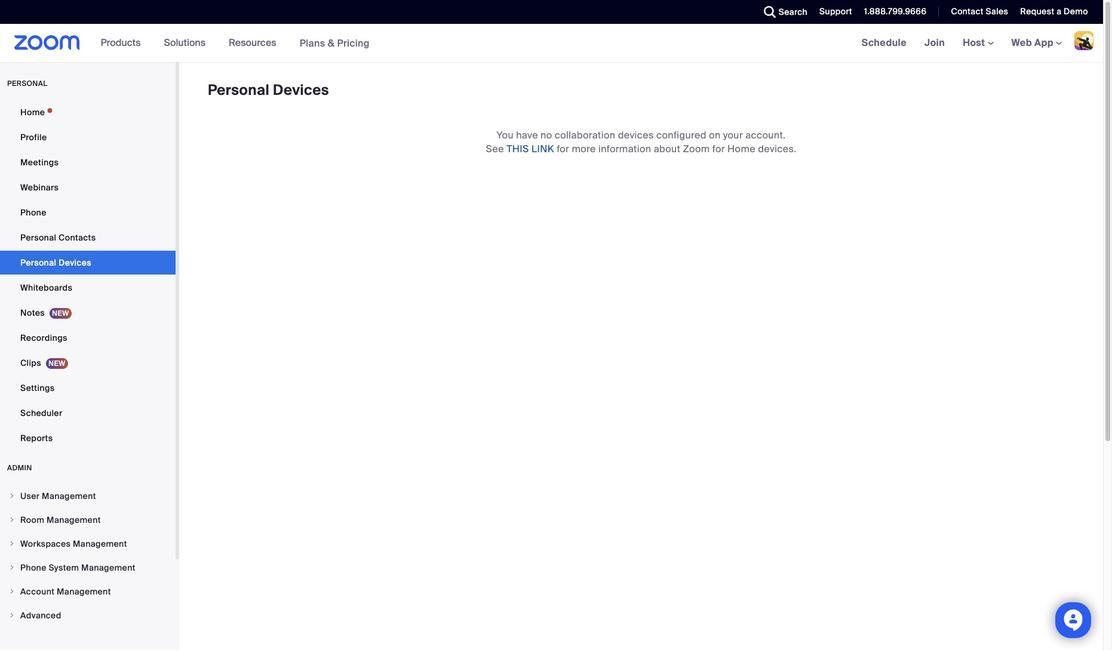 Task type: vqa. For each thing, say whether or not it's contained in the screenshot.
'ben' inside the Ben Nelson 11/16/2023, 12:01:44 PM button
no



Task type: describe. For each thing, give the bounding box(es) containing it.
clips
[[20, 358, 41, 369]]

join link
[[916, 24, 954, 62]]

host button
[[963, 36, 994, 49]]

demo
[[1064, 6, 1088, 17]]

banner containing products
[[0, 24, 1103, 63]]

settings link
[[0, 376, 176, 400]]

collaboration
[[555, 129, 616, 142]]

information
[[599, 143, 651, 155]]

1 for from the left
[[557, 143, 569, 155]]

web
[[1012, 36, 1032, 49]]

0 vertical spatial personal
[[208, 81, 270, 99]]

zoom logo image
[[14, 35, 80, 50]]

reports link
[[0, 427, 176, 450]]

scheduler
[[20, 408, 62, 419]]

account management
[[20, 587, 111, 597]]

whiteboards
[[20, 283, 72, 293]]

recordings link
[[0, 326, 176, 350]]

webinars
[[20, 182, 59, 193]]

meetings
[[20, 157, 59, 168]]

user
[[20, 491, 40, 502]]

phone for phone system management
[[20, 563, 46, 574]]

product information navigation
[[92, 24, 379, 63]]

right image for account
[[8, 588, 16, 596]]

phone system management menu item
[[0, 557, 176, 579]]

right image
[[8, 541, 16, 548]]

devices
[[618, 129, 654, 142]]

management for workspaces management
[[73, 539, 127, 550]]

schedule link
[[853, 24, 916, 62]]

profile picture image
[[1075, 31, 1094, 50]]

user management
[[20, 491, 96, 502]]

resources
[[229, 36, 276, 49]]

admin menu menu
[[0, 485, 176, 628]]

search
[[779, 7, 808, 17]]

web app button
[[1012, 36, 1062, 49]]

plans & pricing
[[300, 37, 370, 49]]

settings
[[20, 383, 55, 394]]

devices.
[[758, 143, 797, 155]]

this link link
[[507, 143, 554, 155]]

room management
[[20, 515, 101, 526]]

right image for room
[[8, 517, 16, 524]]

join
[[925, 36, 945, 49]]

solutions
[[164, 36, 206, 49]]

personal for personal devices link
[[20, 257, 56, 268]]

clips link
[[0, 351, 176, 375]]

meetings link
[[0, 151, 176, 174]]

profile link
[[0, 125, 176, 149]]

contacts
[[59, 232, 96, 243]]

zoom
[[683, 143, 710, 155]]

have
[[516, 129, 538, 142]]

solutions button
[[164, 24, 211, 62]]

phone for phone
[[20, 207, 46, 218]]

products button
[[101, 24, 146, 62]]

workspaces
[[20, 539, 71, 550]]

right image for user
[[8, 493, 16, 500]]

account
[[20, 587, 55, 597]]

about
[[654, 143, 681, 155]]

1.888.799.9666
[[864, 6, 927, 17]]

no
[[541, 129, 552, 142]]

right image inside the advanced menu item
[[8, 612, 16, 620]]

configured
[[657, 129, 707, 142]]

app
[[1035, 36, 1054, 49]]

home inside you have no collaboration devices configured on your account. see this link for more information about zoom for home devices.
[[728, 143, 756, 155]]

workspaces management menu item
[[0, 533, 176, 556]]

webinars link
[[0, 176, 176, 200]]

user management menu item
[[0, 485, 176, 508]]

personal contacts
[[20, 232, 96, 243]]

system
[[49, 563, 79, 574]]

devices inside "personal menu" menu
[[59, 257, 91, 268]]

1 horizontal spatial devices
[[273, 81, 329, 99]]

account.
[[746, 129, 786, 142]]

personal devices inside personal devices link
[[20, 257, 91, 268]]



Task type: locate. For each thing, give the bounding box(es) containing it.
0 vertical spatial phone
[[20, 207, 46, 218]]

pricing
[[337, 37, 370, 49]]

5 right image from the top
[[8, 612, 16, 620]]

1 vertical spatial personal devices
[[20, 257, 91, 268]]

recordings
[[20, 333, 67, 344]]

phone link
[[0, 201, 176, 225]]

personal devices down resources dropdown button
[[208, 81, 329, 99]]

room management menu item
[[0, 509, 176, 532]]

notes
[[20, 308, 45, 318]]

notes link
[[0, 301, 176, 325]]

phone up account
[[20, 563, 46, 574]]

banner
[[0, 24, 1103, 63]]

2 phone from the top
[[20, 563, 46, 574]]

search button
[[755, 0, 811, 24]]

right image down right icon
[[8, 565, 16, 572]]

profile
[[20, 132, 47, 143]]

right image inside "phone system management" menu item
[[8, 565, 16, 572]]

management for room management
[[47, 515, 101, 526]]

phone
[[20, 207, 46, 218], [20, 563, 46, 574]]

1.888.799.9666 button
[[855, 0, 930, 24], [864, 6, 927, 17]]

phone inside "personal menu" menu
[[20, 207, 46, 218]]

personal for personal contacts link
[[20, 232, 56, 243]]

for right link
[[557, 143, 569, 155]]

1 vertical spatial home
[[728, 143, 756, 155]]

right image inside user management menu item
[[8, 493, 16, 500]]

a
[[1057, 6, 1062, 17]]

3 right image from the top
[[8, 565, 16, 572]]

room
[[20, 515, 44, 526]]

personal devices
[[208, 81, 329, 99], [20, 257, 91, 268]]

contact
[[951, 6, 984, 17]]

personal
[[208, 81, 270, 99], [20, 232, 56, 243], [20, 257, 56, 268]]

support
[[820, 6, 852, 17]]

schedule
[[862, 36, 907, 49]]

for down on
[[713, 143, 725, 155]]

1 vertical spatial personal
[[20, 232, 56, 243]]

see
[[486, 143, 504, 155]]

more
[[572, 143, 596, 155]]

home up profile
[[20, 107, 45, 118]]

advanced
[[20, 611, 61, 621]]

whiteboards link
[[0, 276, 176, 300]]

home link
[[0, 100, 176, 124]]

1 right image from the top
[[8, 493, 16, 500]]

0 vertical spatial home
[[20, 107, 45, 118]]

you
[[497, 129, 514, 142]]

0 vertical spatial personal devices
[[208, 81, 329, 99]]

advanced menu item
[[0, 605, 176, 627]]

request a demo
[[1021, 6, 1088, 17]]

sales
[[986, 6, 1009, 17]]

personal devices down personal contacts
[[20, 257, 91, 268]]

0 horizontal spatial for
[[557, 143, 569, 155]]

meetings navigation
[[853, 24, 1103, 63]]

0 horizontal spatial personal devices
[[20, 257, 91, 268]]

contact sales
[[951, 6, 1009, 17]]

1 horizontal spatial for
[[713, 143, 725, 155]]

home down your
[[728, 143, 756, 155]]

2 for from the left
[[713, 143, 725, 155]]

personal menu menu
[[0, 100, 176, 452]]

4 right image from the top
[[8, 588, 16, 596]]

management for account management
[[57, 587, 111, 597]]

home
[[20, 107, 45, 118], [728, 143, 756, 155]]

0 horizontal spatial home
[[20, 107, 45, 118]]

management up room management
[[42, 491, 96, 502]]

plans
[[300, 37, 325, 49]]

devices down plans
[[273, 81, 329, 99]]

you have no collaboration devices configured on your account. see this link for more information about zoom for home devices.
[[486, 129, 797, 155]]

products
[[101, 36, 141, 49]]

right image
[[8, 493, 16, 500], [8, 517, 16, 524], [8, 565, 16, 572], [8, 588, 16, 596], [8, 612, 16, 620]]

workspaces management
[[20, 539, 127, 550]]

personal up whiteboards in the left of the page
[[20, 257, 56, 268]]

personal down "product information" "navigation"
[[208, 81, 270, 99]]

0 vertical spatial devices
[[273, 81, 329, 99]]

&
[[328, 37, 335, 49]]

2 right image from the top
[[8, 517, 16, 524]]

1 horizontal spatial home
[[728, 143, 756, 155]]

management down "phone system management" menu item
[[57, 587, 111, 597]]

0 horizontal spatial devices
[[59, 257, 91, 268]]

phone down webinars
[[20, 207, 46, 218]]

support link
[[811, 0, 855, 24], [820, 6, 852, 17]]

web app
[[1012, 36, 1054, 49]]

host
[[963, 36, 988, 49]]

phone inside menu item
[[20, 563, 46, 574]]

on
[[709, 129, 721, 142]]

devices down contacts
[[59, 257, 91, 268]]

your
[[723, 129, 743, 142]]

management
[[42, 491, 96, 502], [47, 515, 101, 526], [73, 539, 127, 550], [81, 563, 135, 574], [57, 587, 111, 597]]

1 vertical spatial devices
[[59, 257, 91, 268]]

personal contacts link
[[0, 226, 176, 250]]

personal left contacts
[[20, 232, 56, 243]]

right image left 'user'
[[8, 493, 16, 500]]

right image inside room management menu item
[[8, 517, 16, 524]]

right image for phone
[[8, 565, 16, 572]]

right image left room
[[8, 517, 16, 524]]

right image left the advanced
[[8, 612, 16, 620]]

management up the account management menu item
[[81, 563, 135, 574]]

contact sales link
[[942, 0, 1012, 24], [951, 6, 1009, 17]]

admin
[[7, 464, 32, 473]]

1 phone from the top
[[20, 207, 46, 218]]

management for user management
[[42, 491, 96, 502]]

personal
[[7, 79, 47, 88]]

management up the workspaces management
[[47, 515, 101, 526]]

2 vertical spatial personal
[[20, 257, 56, 268]]

resources button
[[229, 24, 282, 62]]

devices
[[273, 81, 329, 99], [59, 257, 91, 268]]

right image left account
[[8, 588, 16, 596]]

right image inside the account management menu item
[[8, 588, 16, 596]]

request a demo link
[[1012, 0, 1103, 24], [1021, 6, 1088, 17]]

scheduler link
[[0, 401, 176, 425]]

account management menu item
[[0, 581, 176, 603]]

personal devices link
[[0, 251, 176, 275]]

this
[[507, 143, 529, 155]]

phone system management
[[20, 563, 135, 574]]

home inside "personal menu" menu
[[20, 107, 45, 118]]

management down room management menu item
[[73, 539, 127, 550]]

for
[[557, 143, 569, 155], [713, 143, 725, 155]]

request
[[1021, 6, 1055, 17]]

plans & pricing link
[[300, 37, 370, 49], [300, 37, 370, 49]]

1 horizontal spatial personal devices
[[208, 81, 329, 99]]

1 vertical spatial phone
[[20, 563, 46, 574]]

link
[[532, 143, 554, 155]]

reports
[[20, 433, 53, 444]]



